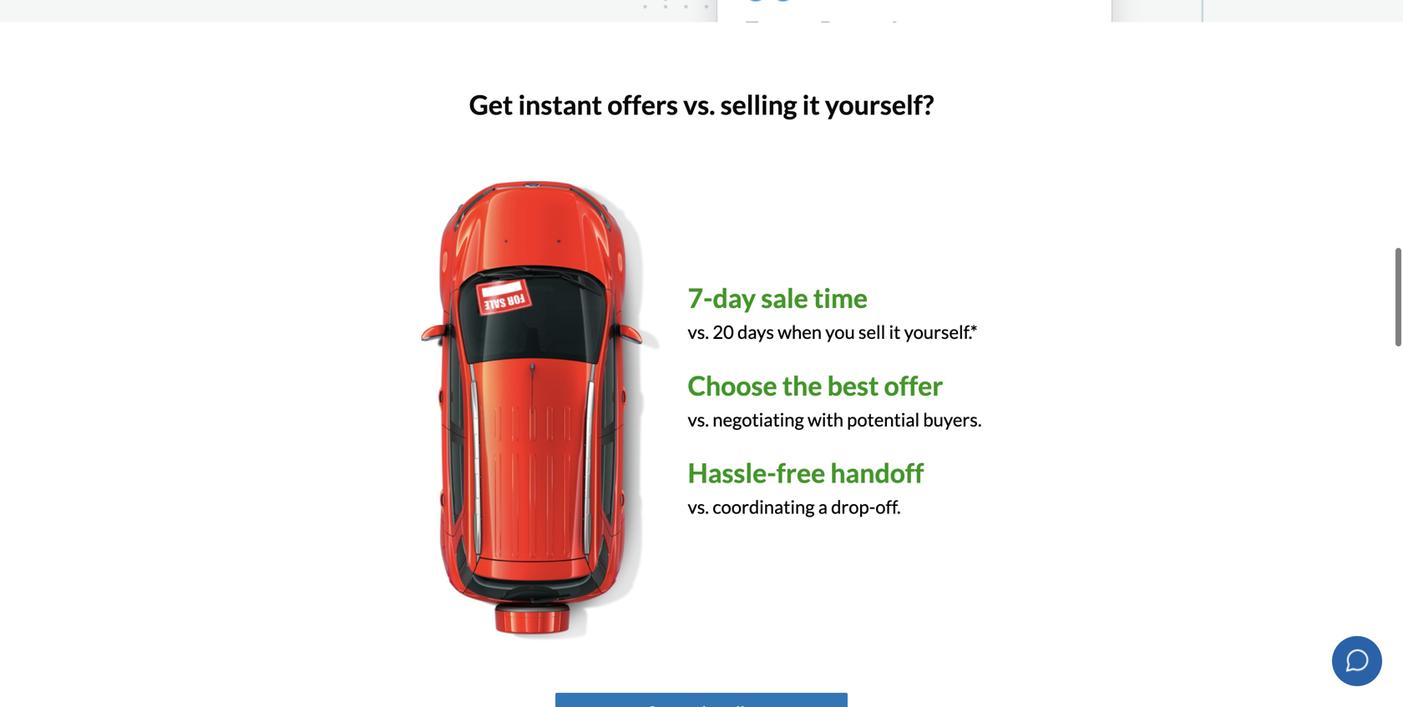 Task type: describe. For each thing, give the bounding box(es) containing it.
selling
[[721, 88, 798, 121]]

the
[[783, 370, 823, 402]]

20
[[713, 321, 734, 343]]

you
[[826, 321, 855, 343]]

off.
[[876, 496, 901, 518]]

sell
[[859, 321, 886, 343]]

easy - peasy!
[[744, 15, 900, 47]]

choose
[[688, 370, 778, 402]]

offer
[[884, 370, 944, 402]]

sale
[[761, 282, 809, 314]]

peasy!
[[820, 15, 900, 47]]

red car image
[[422, 181, 661, 642]]

hassle-
[[688, 457, 777, 489]]

time
[[814, 282, 868, 314]]

vs. inside hassle-free handoff vs. coordinating a drop-off.
[[688, 496, 709, 518]]

vs. right offers
[[684, 88, 716, 121]]

a
[[819, 496, 828, 518]]

day
[[713, 282, 756, 314]]

it inside 7-day sale time vs. 20 days when you sell it yourself.*
[[889, 321, 901, 343]]

hassle-free handoff vs. coordinating a drop-off.
[[688, 457, 924, 518]]

free
[[777, 457, 826, 489]]

handoff
[[831, 457, 924, 489]]

when
[[778, 321, 822, 343]]

coordinating
[[713, 496, 815, 518]]

vs. inside 7-day sale time vs. 20 days when you sell it yourself.*
[[688, 321, 709, 343]]

yourself?
[[825, 88, 934, 121]]

vs. inside choose the best offer vs. negotiating with potential buyers.
[[688, 409, 709, 431]]



Task type: vqa. For each thing, say whether or not it's contained in the screenshot.
What
no



Task type: locate. For each thing, give the bounding box(es) containing it.
vs.
[[684, 88, 716, 121], [688, 321, 709, 343], [688, 409, 709, 431], [688, 496, 709, 518]]

0 vertical spatial it
[[803, 88, 820, 121]]

negotiating
[[713, 409, 804, 431]]

it right "selling" at the right
[[803, 88, 820, 121]]

-
[[805, 15, 815, 47]]

1 vertical spatial it
[[889, 321, 901, 343]]

7-
[[688, 282, 713, 314]]

offers
[[608, 88, 678, 121]]

drop-
[[831, 496, 876, 518]]

get
[[469, 88, 513, 121]]

get instant offers vs. selling it yourself?
[[469, 88, 934, 121]]

it right sell
[[889, 321, 901, 343]]

best
[[828, 370, 879, 402]]

easy
[[744, 15, 800, 47]]

vs. left 20
[[688, 321, 709, 343]]

quote image
[[744, 0, 795, 2]]

vs. down the choose
[[688, 409, 709, 431]]

with
[[808, 409, 844, 431]]

open chat window image
[[1344, 647, 1371, 674]]

instant
[[518, 88, 602, 121]]

0 horizontal spatial it
[[803, 88, 820, 121]]

choose the best offer vs. negotiating with potential buyers.
[[688, 370, 982, 431]]

1 horizontal spatial it
[[889, 321, 901, 343]]

days
[[738, 321, 775, 343]]

buyers.
[[924, 409, 982, 431]]

yourself.*
[[905, 321, 978, 343]]

potential
[[847, 409, 920, 431]]

7-day sale time vs. 20 days when you sell it yourself.*
[[688, 282, 978, 343]]

it
[[803, 88, 820, 121], [889, 321, 901, 343]]

vs. down hassle-
[[688, 496, 709, 518]]



